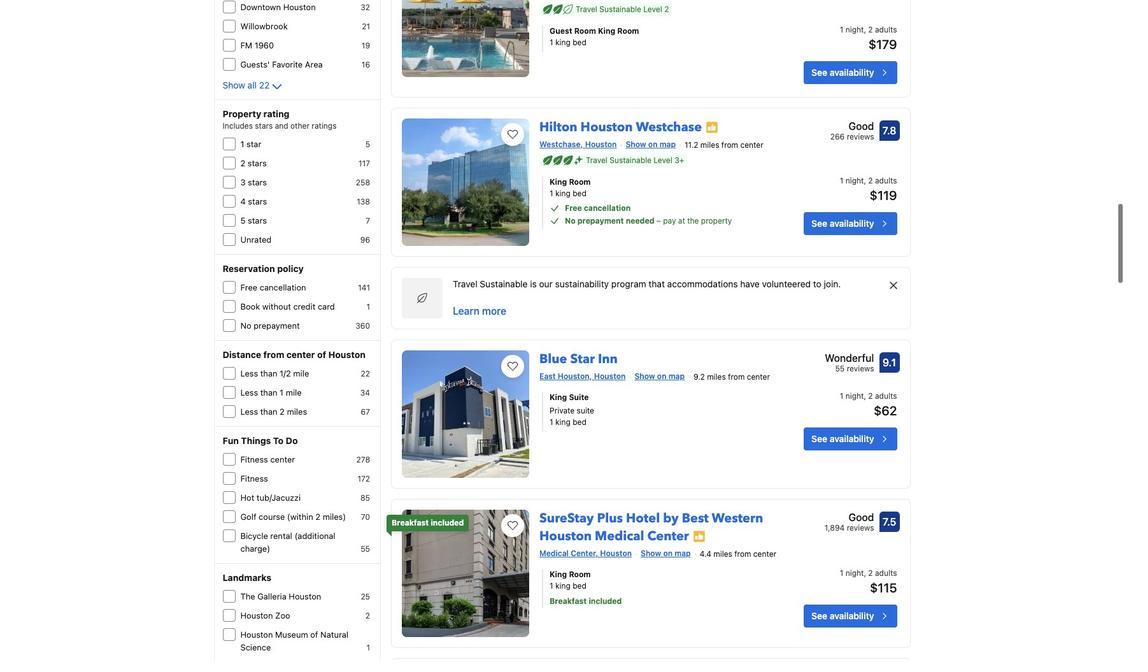 Task type: locate. For each thing, give the bounding box(es) containing it.
1 vertical spatial king room link
[[550, 569, 765, 580]]

3 king from the top
[[556, 417, 571, 427]]

1 vertical spatial this property is part of our preferred partner program. it's committed to providing excellent service and good value. it'll pay us a higher commission if you make a booking. image
[[693, 530, 706, 543]]

medical inside surestay plus hotel by best western houston medical center
[[595, 527, 644, 544]]

no
[[565, 216, 576, 225], [240, 320, 251, 331]]

this property is part of our preferred partner program. it's committed to providing excellent service and good value. it'll pay us a higher commission if you make a booking. image up 4.4
[[693, 530, 706, 543]]

breakfast right the 70
[[392, 518, 429, 527]]

level for 2
[[644, 4, 662, 14]]

5 stars
[[240, 215, 267, 226]]

0 horizontal spatial cancellation
[[260, 282, 306, 292]]

1 horizontal spatial medical
[[595, 527, 644, 544]]

center right '9.2'
[[747, 372, 770, 381]]

reviews
[[847, 132, 874, 141], [847, 364, 874, 373], [847, 523, 874, 532]]

see availability link for $179
[[804, 61, 897, 84]]

center
[[648, 527, 689, 544]]

2 vertical spatial sustainable
[[480, 278, 528, 289]]

than down less than 1 mile
[[260, 406, 277, 417]]

2 vertical spatial travel
[[453, 278, 478, 289]]

3 reviews from the top
[[847, 523, 874, 532]]

guest
[[550, 26, 573, 35]]

1 vertical spatial travel
[[586, 155, 608, 165]]

1 horizontal spatial breakfast
[[550, 596, 587, 606]]

1 horizontal spatial free
[[565, 203, 582, 212]]

1 see availability link from the top
[[804, 61, 897, 84]]

no down '1 king bed' on the top of the page
[[565, 216, 576, 225]]

–
[[657, 216, 661, 225]]

prepayment left needed
[[578, 216, 624, 225]]

1 vertical spatial free
[[240, 282, 258, 292]]

prepayment for no prepayment needed – pay at the property
[[578, 216, 624, 225]]

4 availability from the top
[[830, 610, 874, 621]]

1 vertical spatial mile
[[286, 387, 302, 398]]

3 see availability link from the top
[[804, 427, 897, 450]]

map for westchase
[[660, 139, 676, 149]]

bed down center,
[[573, 581, 587, 590]]

night inside 1 night , 2 adults $115
[[846, 568, 864, 578]]

free cancellation up without
[[240, 282, 306, 292]]

0 vertical spatial map
[[660, 139, 676, 149]]

2 up $119
[[869, 176, 873, 185]]

king for king room
[[550, 177, 567, 186]]

needed
[[626, 216, 655, 225]]

see availability link down 1 night , 2 adults $179
[[804, 61, 897, 84]]

2 inside 1 night , 2 adults $62
[[869, 391, 873, 400]]

0 vertical spatial free
[[565, 203, 582, 212]]

good inside good 266 reviews
[[849, 120, 874, 132]]

1 good from the top
[[849, 120, 874, 132]]

1 vertical spatial good element
[[825, 509, 874, 525]]

miles up do
[[287, 406, 307, 417]]

our
[[539, 278, 553, 289]]

king room
[[550, 177, 591, 186]]

availability down 1 night , 2 adults $119
[[830, 218, 874, 228]]

5 for 5
[[365, 140, 370, 149]]

king room link for hotel
[[550, 569, 765, 580]]

cancellation up book without credit card
[[260, 282, 306, 292]]

less down less than 1 mile
[[240, 406, 258, 417]]

unrated
[[240, 234, 272, 245]]

, inside 1 night , 2 adults $62
[[864, 391, 866, 400]]

9.2 miles from center
[[694, 372, 770, 381]]

0 vertical spatial 55
[[835, 364, 845, 373]]

2
[[665, 4, 669, 14], [869, 25, 873, 34], [240, 158, 245, 168], [869, 176, 873, 185], [869, 391, 873, 400], [280, 406, 285, 417], [316, 512, 321, 522], [869, 568, 873, 578], [366, 611, 370, 621]]

show on map down center
[[641, 548, 691, 558]]

east houston, houston
[[540, 371, 626, 381]]

adults inside 1 night , 2 adults $115
[[875, 568, 897, 578]]

3 , from the top
[[864, 391, 866, 400]]

stars down star
[[248, 158, 267, 168]]

1 vertical spatial sustainable
[[610, 155, 652, 165]]

2 vertical spatial less
[[240, 406, 258, 417]]

1 see availability from the top
[[812, 67, 874, 78]]

0 vertical spatial good
[[849, 120, 874, 132]]

0 horizontal spatial free cancellation
[[240, 282, 306, 292]]

east
[[540, 371, 556, 381]]

room inside king room 1 king bed breakfast included
[[569, 569, 591, 579]]

reviews right 1,894 in the right of the page
[[847, 523, 874, 532]]

show on map for hotel
[[641, 548, 691, 558]]

less for less than 1/2 mile
[[240, 368, 258, 378]]

1 vertical spatial less
[[240, 387, 258, 398]]

0 vertical spatial less
[[240, 368, 258, 378]]

0 vertical spatial mile
[[293, 368, 309, 378]]

this property is part of our preferred partner program. it's committed to providing excellent service and good value. it'll pay us a higher commission if you make a booking. image
[[706, 121, 719, 134], [693, 530, 706, 543]]

the
[[688, 216, 699, 225]]

hilton houston westchase image
[[402, 118, 529, 246]]

see
[[812, 67, 828, 78], [812, 218, 828, 228], [812, 433, 828, 444], [812, 610, 828, 621]]

houston zoo
[[240, 610, 290, 621]]

reviews for surestay plus hotel by best western houston medical center
[[847, 523, 874, 532]]

1 vertical spatial free cancellation
[[240, 282, 306, 292]]

travel down westchase, houston
[[586, 155, 608, 165]]

king room link down 3+
[[550, 176, 765, 188]]

, inside 1 night , 2 adults $119
[[864, 176, 866, 185]]

scored 7.5 element
[[879, 511, 900, 532]]

travel up learn
[[453, 278, 478, 289]]

adults up $115
[[875, 568, 897, 578]]

than
[[260, 368, 277, 378], [260, 387, 277, 398], [260, 406, 277, 417]]

have
[[740, 278, 760, 289]]

172
[[358, 474, 370, 484]]

guests'
[[240, 59, 270, 69]]

night inside 1 night , 2 adults $62
[[846, 391, 864, 400]]

mile right 1/2
[[293, 368, 309, 378]]

houston down hilton houston westchase
[[585, 139, 617, 149]]

miles for $115
[[714, 549, 733, 558]]

room for guest room king room 1 king bed
[[574, 26, 596, 35]]

sustainable for 2
[[600, 4, 642, 14]]

show
[[223, 80, 245, 90], [626, 139, 646, 149], [635, 371, 655, 381], [641, 548, 661, 558]]

fitness up hot
[[240, 473, 268, 484]]

3 less from the top
[[240, 406, 258, 417]]

1 king from the top
[[556, 37, 571, 47]]

see availability link down 1 night , 2 adults $115
[[804, 604, 897, 627]]

good
[[849, 120, 874, 132], [849, 511, 874, 523]]

inn
[[598, 350, 618, 367]]

3+
[[675, 155, 684, 165]]

1 king room link from the top
[[550, 176, 765, 188]]

free cancellation
[[565, 203, 631, 212], [240, 282, 306, 292]]

4 , from the top
[[864, 568, 866, 578]]

0 vertical spatial no
[[565, 216, 576, 225]]

2 vertical spatial map
[[675, 548, 691, 558]]

1 horizontal spatial prepayment
[[578, 216, 624, 225]]

miles right '9.2'
[[707, 372, 726, 381]]

1 vertical spatial fitness
[[240, 473, 268, 484]]

1 horizontal spatial 55
[[835, 364, 845, 373]]

2 inside 1 night , 2 adults $115
[[869, 568, 873, 578]]

show up travel sustainable level 3+
[[626, 139, 646, 149]]

0 horizontal spatial breakfast
[[392, 518, 429, 527]]

3 bed from the top
[[573, 417, 587, 427]]

favorite
[[272, 59, 303, 69]]

4 see availability link from the top
[[804, 604, 897, 627]]

0 vertical spatial prepayment
[[578, 216, 624, 225]]

4 bed from the top
[[573, 581, 587, 590]]

this property is part of our preferred partner program. it's committed to providing excellent service and good value. it'll pay us a higher commission if you make a booking. image up 4.4
[[693, 530, 706, 543]]

king down 'private'
[[556, 417, 571, 427]]

good for hilton houston westchase
[[849, 120, 874, 132]]

show left all
[[223, 80, 245, 90]]

1 inside king room 1 king bed breakfast included
[[550, 581, 553, 590]]

0 vertical spatial travel
[[576, 4, 598, 14]]

1 adults from the top
[[875, 25, 897, 34]]

1 vertical spatial breakfast
[[550, 596, 587, 606]]

4 night from the top
[[846, 568, 864, 578]]

from right '9.2'
[[728, 372, 745, 381]]

1 horizontal spatial 5
[[365, 140, 370, 149]]

on
[[648, 139, 658, 149], [657, 371, 667, 381], [663, 548, 673, 558]]

from for $62
[[728, 372, 745, 381]]

good element left scored 7.5 element
[[825, 509, 874, 525]]

1 horizontal spatial no
[[565, 216, 576, 225]]

center for $115
[[754, 549, 777, 558]]

see availability for $119
[[812, 218, 874, 228]]

0 horizontal spatial 5
[[240, 215, 246, 226]]

adults up $179
[[875, 25, 897, 34]]

1 vertical spatial included
[[589, 596, 622, 606]]

travel for travel sustainable level 3+
[[586, 155, 608, 165]]

0 vertical spatial 22
[[259, 80, 270, 90]]

room down travel sustainable level 2
[[618, 26, 639, 35]]

0 vertical spatial level
[[644, 4, 662, 14]]

sustainable up guest room king room 1 king bed
[[600, 4, 642, 14]]

2 up $115
[[869, 568, 873, 578]]

2 left miles)
[[316, 512, 321, 522]]

2 inside 1 night , 2 adults $119
[[869, 176, 873, 185]]

reviews inside good 266 reviews
[[847, 132, 874, 141]]

travel for travel sustainable level 2
[[576, 4, 598, 14]]

1 vertical spatial of
[[310, 629, 318, 640]]

availability for $119
[[830, 218, 874, 228]]

1/2
[[280, 368, 291, 378]]

, inside 1 night , 2 adults $115
[[864, 568, 866, 578]]

mile down 1/2
[[286, 387, 302, 398]]

center right 11.2
[[741, 140, 764, 149]]

king down "medical center, houston"
[[550, 569, 567, 579]]

1 , from the top
[[864, 25, 866, 34]]

king for king room 1 king bed breakfast included
[[550, 569, 567, 579]]

king inside king room 1 king bed breakfast included
[[556, 581, 571, 590]]

2 up 3
[[240, 158, 245, 168]]

stars right 4
[[248, 196, 267, 206]]

2 than from the top
[[260, 387, 277, 398]]

67
[[361, 407, 370, 417]]

, for $179
[[864, 25, 866, 34]]

king inside king suite private suite 1 king bed
[[550, 392, 567, 402]]

see availability
[[812, 67, 874, 78], [812, 218, 874, 228], [812, 433, 874, 444], [812, 610, 874, 621]]

1 vertical spatial this property is part of our preferred partner program. it's committed to providing excellent service and good value. it'll pay us a higher commission if you make a booking. image
[[693, 530, 706, 543]]

book without credit card
[[240, 301, 335, 312]]

medical left center,
[[540, 548, 569, 558]]

4 adults from the top
[[875, 568, 897, 578]]

night inside 1 night , 2 adults $119
[[846, 176, 864, 185]]

miles for $119
[[701, 140, 720, 149]]

reviews left scored 9.1 element
[[847, 364, 874, 373]]

1,894
[[825, 523, 845, 532]]

show on map up travel sustainable level 3+
[[626, 139, 676, 149]]

wonderful
[[825, 352, 874, 364]]

2 less from the top
[[240, 387, 258, 398]]

3 night from the top
[[846, 391, 864, 400]]

center up 1/2
[[287, 349, 315, 360]]

king down king room
[[556, 188, 571, 198]]

adults for $179
[[875, 25, 897, 34]]

sustainable down hilton houston westchase
[[610, 155, 652, 165]]

center down western
[[754, 549, 777, 558]]

sustainable
[[600, 4, 642, 14], [610, 155, 652, 165], [480, 278, 528, 289]]

1 horizontal spatial cancellation
[[584, 203, 631, 212]]

3 than from the top
[[260, 406, 277, 417]]

1 vertical spatial good
[[849, 511, 874, 523]]

,
[[864, 25, 866, 34], [864, 176, 866, 185], [864, 391, 866, 400], [864, 568, 866, 578]]

4 see availability from the top
[[812, 610, 874, 621]]

0 vertical spatial medical
[[595, 527, 644, 544]]

2 night from the top
[[846, 176, 864, 185]]

1 availability from the top
[[830, 67, 874, 78]]

king inside guest room king room 1 king bed
[[556, 37, 571, 47]]

king room link for westchase
[[550, 176, 765, 188]]

houston up science
[[240, 629, 273, 640]]

0 vertical spatial reviews
[[847, 132, 874, 141]]

see availability link for $62
[[804, 427, 897, 450]]

king inside king suite private suite 1 king bed
[[556, 417, 571, 427]]

see availability down 1 night , 2 adults $119
[[812, 218, 874, 228]]

stars inside the property rating includes stars and other ratings
[[255, 121, 273, 131]]

2 good from the top
[[849, 511, 874, 523]]

0 horizontal spatial 55
[[361, 544, 370, 554]]

0 horizontal spatial included
[[431, 518, 464, 527]]

see availability for $115
[[812, 610, 874, 621]]

see availability link for $115
[[804, 604, 897, 627]]

free cancellation down '1 king bed' on the top of the page
[[565, 203, 631, 212]]

2 up $179
[[869, 25, 873, 34]]

stars up unrated
[[248, 215, 267, 226]]

suite
[[569, 392, 589, 402]]

0 horizontal spatial no
[[240, 320, 251, 331]]

see availability down 1 night , 2 adults $179
[[812, 67, 874, 78]]

$62
[[874, 403, 897, 418]]

0 vertical spatial this property is part of our preferred partner program. it's committed to providing excellent service and good value. it'll pay us a higher commission if you make a booking. image
[[706, 121, 719, 134]]

bed down suite
[[573, 417, 587, 427]]

0 vertical spatial sustainable
[[600, 4, 642, 14]]

bed down travel sustainable level 2
[[573, 37, 587, 47]]

from down western
[[735, 549, 751, 558]]

2 down wonderful 55 reviews
[[869, 391, 873, 400]]

adults for $115
[[875, 568, 897, 578]]

$179
[[869, 37, 897, 51]]

willowbrook
[[240, 21, 288, 31]]

king down travel sustainable level 2
[[598, 26, 616, 35]]

1 see from the top
[[812, 67, 828, 78]]

2 king room link from the top
[[550, 569, 765, 580]]

0 horizontal spatial prepayment
[[254, 320, 300, 331]]

king inside king room 1 king bed breakfast included
[[550, 569, 567, 579]]

1 star
[[240, 139, 261, 149]]

see availability down 1 night , 2 adults $62
[[812, 433, 874, 444]]

of
[[317, 349, 326, 360], [310, 629, 318, 640]]

houston inside houston museum of natural science
[[240, 629, 273, 640]]

king suite private suite 1 king bed
[[550, 392, 594, 427]]

1 night from the top
[[846, 25, 864, 34]]

1 vertical spatial level
[[654, 155, 673, 165]]

2 stars
[[240, 158, 267, 168]]

breakfast included
[[392, 518, 464, 527]]

this property is part of our preferred partner program. it's committed to providing excellent service and good value. it'll pay us a higher commission if you make a booking. image up 11.2 miles from center
[[706, 121, 719, 134]]

2 reviews from the top
[[847, 364, 874, 373]]

king
[[556, 37, 571, 47], [556, 188, 571, 198], [556, 417, 571, 427], [556, 581, 571, 590]]

fitness down things
[[240, 454, 268, 464]]

0 vertical spatial than
[[260, 368, 277, 378]]

less than 2 miles
[[240, 406, 307, 417]]

0 vertical spatial king room link
[[550, 176, 765, 188]]

0 vertical spatial this property is part of our preferred partner program. it's committed to providing excellent service and good value. it'll pay us a higher commission if you make a booking. image
[[706, 121, 719, 134]]

5 for 5 stars
[[240, 215, 246, 226]]

4 see from the top
[[812, 610, 828, 621]]

property
[[701, 216, 732, 225]]

reviews inside good 1,894 reviews
[[847, 523, 874, 532]]

availability down 1 night , 2 adults $179
[[830, 67, 874, 78]]

2 vertical spatial show on map
[[641, 548, 691, 558]]

1 horizontal spatial free cancellation
[[565, 203, 631, 212]]

0 horizontal spatial this property is part of our preferred partner program. it's committed to providing excellent service and good value. it'll pay us a higher commission if you make a booking. image
[[693, 530, 706, 543]]

2 adults from the top
[[875, 176, 897, 185]]

good for surestay plus hotel by best western houston medical center
[[849, 511, 874, 523]]

less than 1/2 mile
[[240, 368, 309, 378]]

hilton houston westchase
[[540, 118, 702, 135]]

$115
[[870, 580, 897, 595]]

adults for $119
[[875, 176, 897, 185]]

property rating includes stars and other ratings
[[223, 108, 337, 131]]

on down center
[[663, 548, 673, 558]]

medical down plus
[[595, 527, 644, 544]]

2 for 1 night , 2 adults $115
[[869, 568, 873, 578]]

reviews right 266
[[847, 132, 874, 141]]

1 night , 2 adults $179
[[840, 25, 897, 51]]

night inside 1 night , 2 adults $179
[[846, 25, 864, 34]]

level left 3+
[[654, 155, 673, 165]]

adults
[[875, 25, 897, 34], [875, 176, 897, 185], [875, 391, 897, 400], [875, 568, 897, 578]]

see for $115
[[812, 610, 828, 621]]

map down westchase
[[660, 139, 676, 149]]

of down card
[[317, 349, 326, 360]]

wonderful element
[[825, 350, 874, 365]]

surestay plus hotel by best western houston medical center
[[540, 509, 763, 544]]

2 inside 1 night , 2 adults $179
[[869, 25, 873, 34]]

0 vertical spatial on
[[648, 139, 658, 149]]

mile for less than 1/2 mile
[[293, 368, 309, 378]]

1 fitness from the top
[[240, 454, 268, 464]]

3 stars
[[240, 177, 267, 187]]

3 see from the top
[[812, 433, 828, 444]]

western
[[712, 509, 763, 527]]

more
[[482, 305, 507, 316]]

1 vertical spatial than
[[260, 387, 277, 398]]

less for less than 1 mile
[[240, 387, 258, 398]]

from up less than 1/2 mile
[[263, 349, 284, 360]]

king room 1 king bed breakfast included
[[550, 569, 622, 606]]

good left scored 7.5 element
[[849, 511, 874, 523]]

1 vertical spatial reviews
[[847, 364, 874, 373]]

miles right 11.2
[[701, 140, 720, 149]]

prepayment down without
[[254, 320, 300, 331]]

3 see availability from the top
[[812, 433, 874, 444]]

room for king room
[[569, 177, 591, 186]]

5 up 117
[[365, 140, 370, 149]]

bicycle
[[240, 531, 268, 541]]

than for 1
[[260, 387, 277, 398]]

adults inside 1 night , 2 adults $62
[[875, 391, 897, 400]]

travel
[[576, 4, 598, 14], [586, 155, 608, 165], [453, 278, 478, 289]]

breakfast inside king room 1 king bed breakfast included
[[550, 596, 587, 606]]

see availability link down 1 night , 2 adults $119
[[804, 212, 897, 235]]

0 horizontal spatial 22
[[259, 80, 270, 90]]

room down center,
[[569, 569, 591, 579]]

1 horizontal spatial included
[[589, 596, 622, 606]]

reviews for hilton houston westchase
[[847, 132, 874, 141]]

2 see availability from the top
[[812, 218, 874, 228]]

good element left 7.8
[[831, 118, 874, 134]]

0 vertical spatial included
[[431, 518, 464, 527]]

travel for travel sustainable is our sustainability program that accommodations have volunteered to join.
[[453, 278, 478, 289]]

adults up $119
[[875, 176, 897, 185]]

this property is part of our preferred partner program. it's committed to providing excellent service and good value. it'll pay us a higher commission if you make a booking. image
[[706, 121, 719, 134], [693, 530, 706, 543]]

1 horizontal spatial this property is part of our preferred partner program. it's committed to providing excellent service and good value. it'll pay us a higher commission if you make a booking. image
[[706, 121, 719, 134]]

0 vertical spatial fitness
[[240, 454, 268, 464]]

0 vertical spatial 5
[[365, 140, 370, 149]]

than for 1/2
[[260, 368, 277, 378]]

room right guest
[[574, 26, 596, 35]]

adults up $62
[[875, 391, 897, 400]]

blue star inn
[[540, 350, 618, 367]]

on for westchase
[[648, 139, 658, 149]]

1 vertical spatial no
[[240, 320, 251, 331]]

1 vertical spatial show on map
[[635, 371, 685, 381]]

room up '1 king bed' on the top of the page
[[569, 177, 591, 186]]

2 vertical spatial than
[[260, 406, 277, 417]]

0 vertical spatial show on map
[[626, 139, 676, 149]]

1 inside 1 night , 2 adults $62
[[840, 391, 844, 400]]

3 adults from the top
[[875, 391, 897, 400]]

on down westchase
[[648, 139, 658, 149]]

bicycle rental (additional charge)
[[240, 531, 335, 554]]

, inside 1 night , 2 adults $179
[[864, 25, 866, 34]]

2 see from the top
[[812, 218, 828, 228]]

travel up guest room king room 1 king bed
[[576, 4, 598, 14]]

2 availability from the top
[[830, 218, 874, 228]]

bed inside king suite private suite 1 king bed
[[573, 417, 587, 427]]

1 reviews from the top
[[847, 132, 874, 141]]

1960
[[255, 40, 274, 50]]

0 horizontal spatial medical
[[540, 548, 569, 558]]

show for $119
[[626, 139, 646, 149]]

see availability for $62
[[812, 433, 874, 444]]

travel sustainable is our sustainability program that accommodations have volunteered to join.
[[453, 278, 841, 289]]

miles for $62
[[707, 372, 726, 381]]

tub/jacuzzi
[[257, 492, 301, 503]]

0 vertical spatial breakfast
[[392, 518, 429, 527]]

king room link down center
[[550, 569, 765, 580]]

good element
[[831, 118, 874, 134], [825, 509, 874, 525]]

1 vertical spatial prepayment
[[254, 320, 300, 331]]

level for 3+
[[654, 155, 673, 165]]

than up less than 2 miles
[[260, 387, 277, 398]]

1 less from the top
[[240, 368, 258, 378]]

adults inside 1 night , 2 adults $179
[[875, 25, 897, 34]]

night for $179
[[846, 25, 864, 34]]

see availability link down 1 night , 2 adults $62
[[804, 427, 897, 450]]

no for no prepayment needed – pay at the property
[[565, 216, 576, 225]]

55 down the 70
[[361, 544, 370, 554]]

no prepayment needed – pay at the property
[[565, 216, 732, 225]]

4 king from the top
[[556, 581, 571, 590]]

good inside good 1,894 reviews
[[849, 511, 874, 523]]

map left '9.2'
[[669, 371, 685, 381]]

stars
[[255, 121, 273, 131], [248, 158, 267, 168], [248, 177, 267, 187], [248, 196, 267, 206], [248, 215, 267, 226]]

1 vertical spatial 55
[[361, 544, 370, 554]]

$119
[[870, 188, 897, 202]]

2 vertical spatial on
[[663, 548, 673, 558]]

1 vertical spatial 5
[[240, 215, 246, 226]]

on up king suite link
[[657, 371, 667, 381]]

less for less than 2 miles
[[240, 406, 258, 417]]

on for hotel
[[663, 548, 673, 558]]

reviews inside wonderful 55 reviews
[[847, 364, 874, 373]]

1 bed from the top
[[573, 37, 587, 47]]

1 horizontal spatial this property is part of our preferred partner program. it's committed to providing excellent service and good value. it'll pay us a higher commission if you make a booking. image
[[706, 121, 719, 134]]

good element for hilton houston westchase
[[831, 118, 874, 134]]

level
[[644, 4, 662, 14], [654, 155, 673, 165]]

that
[[649, 278, 665, 289]]

surestay
[[540, 509, 594, 527]]

2 , from the top
[[864, 176, 866, 185]]

see availability down 1 night , 2 adults $115
[[812, 610, 874, 621]]

wonderful 55 reviews
[[825, 352, 874, 373]]

adults inside 1 night , 2 adults $119
[[875, 176, 897, 185]]

2 vertical spatial reviews
[[847, 523, 874, 532]]

2 see availability link from the top
[[804, 212, 897, 235]]

show inside dropdown button
[[223, 80, 245, 90]]

show up king suite link
[[635, 371, 655, 381]]

mile for less than 1 mile
[[286, 387, 302, 398]]

2 for travel sustainable level 2
[[665, 4, 669, 14]]

houston
[[283, 2, 316, 12], [581, 118, 633, 135], [585, 139, 617, 149], [328, 349, 366, 360], [594, 371, 626, 381], [540, 527, 592, 544], [600, 548, 632, 558], [289, 591, 321, 601], [240, 610, 273, 621], [240, 629, 273, 640]]

this property is part of our preferred partner program. it's committed to providing excellent service and good value. it'll pay us a higher commission if you make a booking. image up 11.2 miles from center
[[706, 121, 719, 134]]

0 vertical spatial good element
[[831, 118, 874, 134]]

0 vertical spatial free cancellation
[[565, 203, 631, 212]]

breakfast
[[392, 518, 429, 527], [550, 596, 587, 606]]

55
[[835, 364, 845, 373], [361, 544, 370, 554]]

, for $62
[[864, 391, 866, 400]]

1 than from the top
[[260, 368, 277, 378]]

2 fitness from the top
[[240, 473, 268, 484]]

golf course (within 2 miles)
[[240, 512, 346, 522]]

3 availability from the top
[[830, 433, 874, 444]]

1 vertical spatial 22
[[361, 369, 370, 378]]

scored 7.8 element
[[879, 120, 900, 141]]



Task type: vqa. For each thing, say whether or not it's contained in the screenshot.


Task type: describe. For each thing, give the bounding box(es) containing it.
houston right "downtown"
[[283, 2, 316, 12]]

availability for $115
[[830, 610, 874, 621]]

night for $119
[[846, 176, 864, 185]]

11.2 miles from center
[[685, 140, 764, 149]]

266
[[831, 132, 845, 141]]

1 night , 2 adults $115
[[840, 568, 897, 595]]

houston,
[[558, 371, 592, 381]]

room for king room 1 king bed breakfast included
[[569, 569, 591, 579]]

22 inside show all 22 dropdown button
[[259, 80, 270, 90]]

4
[[240, 196, 246, 206]]

1 inside king suite private suite 1 king bed
[[550, 417, 553, 427]]

private
[[550, 406, 575, 415]]

without
[[262, 301, 291, 312]]

houston down inn
[[594, 371, 626, 381]]

policy
[[277, 263, 304, 274]]

blue
[[540, 350, 567, 367]]

to
[[813, 278, 822, 289]]

king inside guest room king room 1 king bed
[[598, 26, 616, 35]]

surestay plus hotel by best western houston medical center image
[[402, 509, 529, 637]]

1 inside guest room king room 1 king bed
[[550, 37, 553, 47]]

96
[[360, 235, 370, 245]]

houston up zoo
[[289, 591, 321, 601]]

fitness for fitness
[[240, 473, 268, 484]]

science
[[240, 642, 271, 652]]

1 vertical spatial on
[[657, 371, 667, 381]]

reservation policy
[[223, 263, 304, 274]]

(additional
[[295, 531, 335, 541]]

fun
[[223, 435, 239, 446]]

show for $115
[[641, 548, 661, 558]]

2 for 1 night , 2 adults $179
[[869, 25, 873, 34]]

from for $115
[[735, 549, 751, 558]]

85
[[361, 493, 370, 503]]

less than 1 mile
[[240, 387, 302, 398]]

center for $62
[[747, 372, 770, 381]]

stars for 3 stars
[[248, 177, 267, 187]]

scored 9.1 element
[[879, 352, 900, 372]]

see for $62
[[812, 433, 828, 444]]

70
[[361, 512, 370, 522]]

guest room king room link
[[550, 25, 765, 37]]

11.2
[[685, 140, 699, 149]]

blue star inn link
[[540, 345, 618, 367]]

availability for $179
[[830, 67, 874, 78]]

1 vertical spatial medical
[[540, 548, 569, 558]]

117
[[359, 159, 370, 168]]

34
[[360, 388, 370, 398]]

141
[[358, 283, 370, 292]]

2 for 1 night , 2 adults $119
[[869, 176, 873, 185]]

guest room king room 1 king bed
[[550, 26, 639, 47]]

all
[[248, 80, 257, 90]]

adults for $62
[[875, 391, 897, 400]]

credit
[[293, 301, 316, 312]]

houston down "360"
[[328, 349, 366, 360]]

sustainable for 3+
[[610, 155, 652, 165]]

2 bed from the top
[[573, 188, 587, 198]]

guests' favorite area
[[240, 59, 323, 69]]

360
[[356, 321, 370, 331]]

4.4
[[700, 549, 712, 558]]

bed inside guest room king room 1 king bed
[[573, 37, 587, 47]]

no for no prepayment
[[240, 320, 251, 331]]

accommodations
[[667, 278, 738, 289]]

no prepayment
[[240, 320, 300, 331]]

, for $115
[[864, 568, 866, 578]]

houston inside surestay plus hotel by best western houston medical center
[[540, 527, 592, 544]]

19
[[362, 41, 370, 50]]

join.
[[824, 278, 841, 289]]

55 inside wonderful 55 reviews
[[835, 364, 845, 373]]

1 inside 1 night , 2 adults $115
[[840, 568, 844, 578]]

good element for surestay plus hotel by best western houston medical center
[[825, 509, 874, 525]]

bed inside king room 1 king bed breakfast included
[[573, 581, 587, 590]]

at
[[678, 216, 685, 225]]

suite
[[577, 406, 594, 415]]

1 horizontal spatial 22
[[361, 369, 370, 378]]

plus
[[597, 509, 623, 527]]

0 horizontal spatial free
[[240, 282, 258, 292]]

2 for golf course (within 2 miles)
[[316, 512, 321, 522]]

prepayment for no prepayment
[[254, 320, 300, 331]]

2 down less than 1 mile
[[280, 406, 285, 417]]

sustainability
[[555, 278, 609, 289]]

things
[[241, 435, 271, 446]]

natural
[[321, 629, 349, 640]]

rating
[[264, 108, 290, 119]]

and
[[275, 121, 288, 131]]

night for $62
[[846, 391, 864, 400]]

sustainable for our
[[480, 278, 528, 289]]

pay
[[663, 216, 676, 225]]

2 for 1 night , 2 adults $62
[[869, 391, 873, 400]]

learn
[[453, 305, 480, 316]]

to
[[273, 435, 284, 446]]

16
[[362, 60, 370, 69]]

distance from center of houston
[[223, 349, 366, 360]]

other
[[291, 121, 310, 131]]

charge)
[[240, 543, 270, 554]]

2 king from the top
[[556, 188, 571, 198]]

stars for 2 stars
[[248, 158, 267, 168]]

blue star inn image
[[402, 350, 529, 478]]

1 vertical spatial map
[[669, 371, 685, 381]]

from for $119
[[722, 140, 738, 149]]

hot
[[240, 492, 254, 503]]

westchase
[[636, 118, 702, 135]]

1 inside 1 night , 2 adults $119
[[840, 176, 844, 185]]

good 266 reviews
[[831, 120, 874, 141]]

houston down the
[[240, 610, 273, 621]]

travel sustainable level 2
[[576, 4, 669, 14]]

9.1
[[883, 357, 896, 368]]

(within
[[287, 512, 313, 522]]

1 night , 2 adults $119
[[840, 176, 897, 202]]

of inside houston museum of natural science
[[310, 629, 318, 640]]

fm
[[240, 40, 252, 50]]

downtown
[[240, 2, 281, 12]]

, for $119
[[864, 176, 866, 185]]

surestay plus hotel by best western houston medical center link
[[540, 504, 763, 544]]

0 horizontal spatial this property is part of our preferred partner program. it's committed to providing excellent service and good value. it'll pay us a higher commission if you make a booking. image
[[693, 530, 706, 543]]

0 vertical spatial cancellation
[[584, 203, 631, 212]]

miles)
[[323, 512, 346, 522]]

area
[[305, 59, 323, 69]]

show for $62
[[635, 371, 655, 381]]

fm 1960
[[240, 40, 274, 50]]

learn more link
[[445, 295, 514, 326]]

property
[[223, 108, 261, 119]]

the westin houston medical center - museum district image
[[402, 0, 529, 77]]

fitness for fitness center
[[240, 454, 268, 464]]

2 down the 25
[[366, 611, 370, 621]]

night for $115
[[846, 568, 864, 578]]

by
[[663, 509, 679, 527]]

good 1,894 reviews
[[825, 511, 874, 532]]

map for hotel
[[675, 548, 691, 558]]

see for $179
[[812, 67, 828, 78]]

houston right center,
[[600, 548, 632, 558]]

center for $119
[[741, 140, 764, 149]]

king for king suite private suite 1 king bed
[[550, 392, 567, 402]]

stars for 4 stars
[[248, 196, 267, 206]]

is
[[530, 278, 537, 289]]

center down to
[[270, 454, 295, 464]]

hilton
[[540, 118, 578, 135]]

7.8
[[883, 125, 897, 136]]

westchase, houston
[[540, 139, 617, 149]]

see availability link for $119
[[804, 212, 897, 235]]

course
[[259, 512, 285, 522]]

25
[[361, 592, 370, 601]]

stars for 5 stars
[[248, 215, 267, 226]]

do
[[286, 435, 298, 446]]

houston up westchase, houston
[[581, 118, 633, 135]]

1 vertical spatial cancellation
[[260, 282, 306, 292]]

258
[[356, 178, 370, 187]]

0 vertical spatial of
[[317, 349, 326, 360]]

see availability for $179
[[812, 67, 874, 78]]

volunteered
[[762, 278, 811, 289]]

hot tub/jacuzzi
[[240, 492, 301, 503]]

than for 2
[[260, 406, 277, 417]]

21
[[362, 22, 370, 31]]

show on map for westchase
[[626, 139, 676, 149]]

included inside king room 1 king bed breakfast included
[[589, 596, 622, 606]]

1 inside 1 night , 2 adults $179
[[840, 25, 844, 34]]

see for $119
[[812, 218, 828, 228]]

availability for $62
[[830, 433, 874, 444]]



